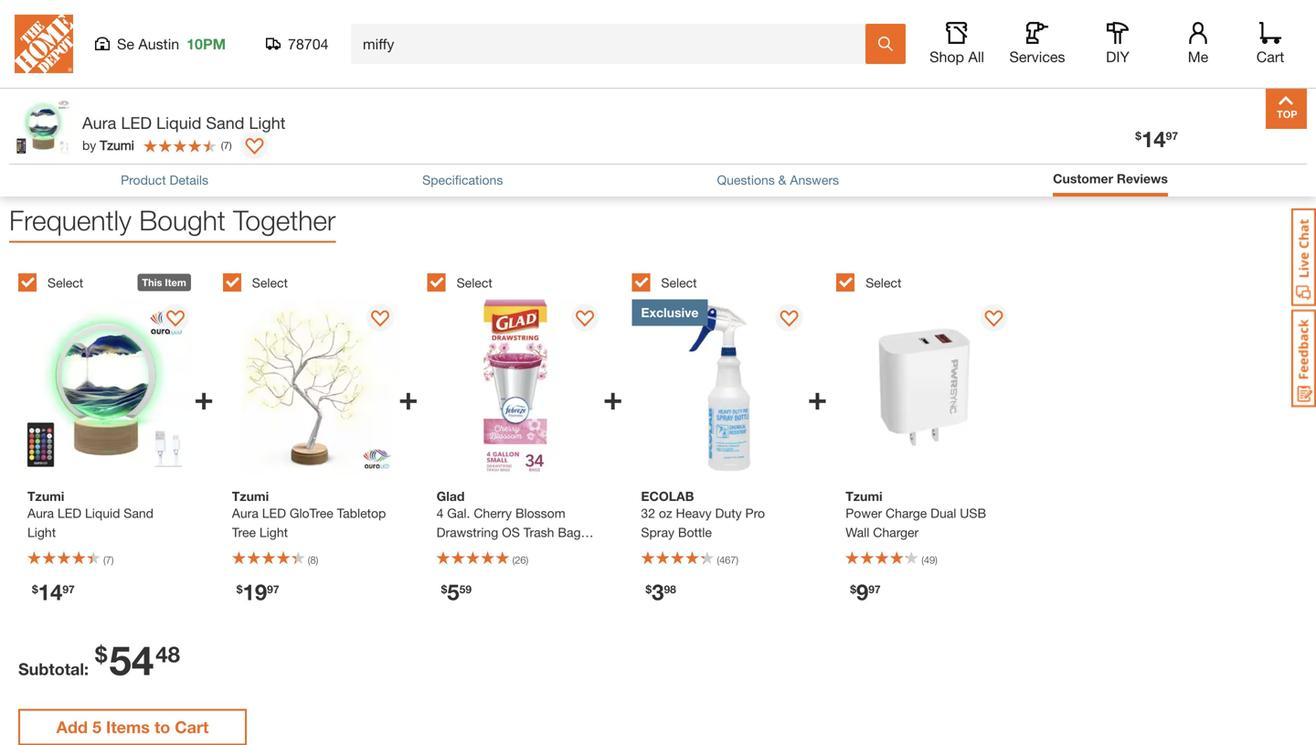 Task type: describe. For each thing, give the bounding box(es) containing it.
1 horizontal spatial questions
[[717, 172, 775, 187]]

tabletop
[[337, 506, 386, 521]]

$ inside 'subtotal: $ 54 48'
[[95, 641, 107, 667]]

details
[[170, 172, 208, 187]]

add
[[56, 717, 88, 737]]

4 / 5 group
[[632, 263, 828, 631]]

light inside tzumi aura led glotree tabletop tree light
[[260, 525, 288, 540]]

5 / 5 group
[[837, 263, 1032, 631]]

glad
[[437, 489, 465, 504]]

add 5 items to cart
[[56, 717, 209, 737]]

4.5
[[9, 133, 27, 148]]

) for 19
[[316, 554, 318, 566]]

diy
[[1106, 48, 1130, 65]]

subtotal:
[[18, 659, 89, 679]]

liquid
[[156, 113, 201, 133]]

tree
[[232, 525, 256, 540]]

bought
[[139, 204, 226, 237]]

$ 3 98
[[646, 579, 676, 605]]

$ 14 97 inside 1 / 5 group
[[32, 579, 75, 605]]

product details
[[121, 172, 208, 187]]

charger
[[873, 525, 919, 540]]

49
[[924, 554, 935, 566]]

blossom
[[516, 506, 566, 521]]

cart inside button
[[175, 717, 209, 737]]

3 / 5 group
[[428, 263, 623, 631]]

+ for 2 / 5 group
[[399, 378, 418, 417]]

$ 5 59
[[441, 579, 472, 605]]

display image inside 1 / 5 group
[[167, 311, 185, 329]]

se austin 10pm
[[117, 35, 226, 53]]

by tzumi
[[82, 138, 134, 153]]

(34-
[[437, 544, 459, 559]]

frequently
[[9, 204, 132, 237]]

( for 3
[[717, 554, 720, 566]]

tzumi aura led glotree tabletop tree light
[[232, 489, 386, 540]]

tzumi for 9
[[846, 489, 883, 504]]

4 gal. cherry blossom drawstring os trash bags (34-count) image
[[428, 300, 603, 475]]

select inside the 4 / 5 "group"
[[661, 275, 697, 290]]

item
[[165, 277, 186, 289]]

pro
[[746, 506, 765, 521]]

8
[[310, 554, 316, 566]]

specifications
[[423, 172, 503, 187]]

ecolab
[[641, 489, 694, 504]]

0 vertical spatial &
[[93, 41, 105, 61]]

bottle
[[678, 525, 712, 540]]

feedback link image
[[1292, 309, 1316, 408]]

4
[[437, 506, 444, 521]]

drawstring
[[437, 525, 498, 540]]

2 / 5 group
[[223, 263, 418, 631]]

glad 4 gal. cherry blossom drawstring os trash bags (34-count)
[[437, 489, 587, 559]]

10pm
[[187, 35, 226, 53]]

0 vertical spatial light
[[249, 113, 286, 133]]

( 7 )
[[221, 139, 232, 151]]

this item
[[142, 277, 186, 289]]

heavy
[[676, 506, 712, 521]]

austin
[[138, 35, 179, 53]]

select for 19
[[252, 275, 288, 290]]

together
[[233, 204, 336, 237]]

sand
[[206, 113, 244, 133]]

5 for $ 5 59
[[447, 579, 460, 605]]

trash
[[524, 525, 554, 540]]

$ 19 97
[[237, 579, 279, 605]]

48
[[156, 641, 180, 667]]

count)
[[459, 544, 497, 559]]

gal.
[[447, 506, 470, 521]]

( down sand
[[221, 139, 224, 151]]

by
[[82, 138, 96, 153]]

1 vertical spatial questions & answers
[[717, 172, 839, 187]]

98
[[664, 583, 676, 596]]

$ inside $ 9 97
[[850, 583, 857, 596]]

) down sand
[[229, 139, 232, 151]]

( 467 )
[[717, 554, 739, 566]]

this
[[142, 277, 162, 289]]

7
[[224, 139, 229, 151]]

add 5 items to cart button
[[18, 709, 247, 745]]

( for 19
[[308, 554, 310, 566]]

cherry
[[474, 506, 512, 521]]

What can we help you find today? search field
[[363, 25, 865, 63]]

1 vertical spatial reviews
[[1117, 171, 1168, 186]]

spray
[[641, 525, 675, 540]]

0 horizontal spatial customer
[[9, 104, 87, 124]]

all
[[969, 48, 985, 65]]

exclusive
[[641, 305, 699, 320]]

97 inside $ 9 97
[[869, 583, 881, 596]]

bags
[[558, 525, 587, 540]]

display image for 19
[[371, 311, 389, 329]]

$ inside 1 / 5 group
[[32, 583, 38, 596]]

to
[[154, 717, 170, 737]]

items
[[106, 717, 150, 737]]

1 vertical spatial &
[[779, 172, 787, 187]]

out
[[30, 133, 49, 148]]

aura led glotree tabletop tree light image
[[223, 300, 399, 475]]

4.5 out of 5
[[9, 133, 74, 148]]



Task type: locate. For each thing, give the bounding box(es) containing it.
( down tzumi aura led glotree tabletop tree light
[[308, 554, 310, 566]]

1 horizontal spatial 14
[[1142, 126, 1166, 152]]

questions
[[9, 41, 89, 61], [717, 172, 775, 187]]

top button
[[1266, 88, 1307, 129]]

5 inside "group"
[[447, 579, 460, 605]]

$
[[1136, 129, 1142, 142], [32, 583, 38, 596], [237, 583, 243, 596], [441, 583, 447, 596], [646, 583, 652, 596], [850, 583, 857, 596], [95, 641, 107, 667]]

14 inside 1 / 5 group
[[38, 579, 63, 605]]

ecolab 32 oz heavy duty pro spray bottle
[[641, 489, 765, 540]]

oz
[[659, 506, 673, 521]]

shop
[[930, 48, 965, 65]]

78704 button
[[266, 35, 329, 53]]

1 vertical spatial cart
[[175, 717, 209, 737]]

54
[[109, 636, 154, 684]]

) inside 3 / 5 "group"
[[526, 554, 529, 566]]

97 inside 1 / 5 group
[[63, 583, 75, 596]]

0 horizontal spatial aura
[[82, 113, 116, 133]]

0 vertical spatial reviews
[[91, 104, 157, 124]]

2 horizontal spatial tzumi
[[846, 489, 883, 504]]

5 select from the left
[[866, 275, 902, 290]]

tzumi up power
[[846, 489, 883, 504]]

0 horizontal spatial questions & answers
[[9, 41, 177, 61]]

the home depot logo image
[[15, 15, 73, 73]]

) for 9
[[935, 554, 938, 566]]

1 vertical spatial customer
[[1053, 171, 1114, 186]]

light
[[249, 113, 286, 133], [260, 525, 288, 540]]

diy button
[[1089, 22, 1147, 66]]

( 8 )
[[308, 554, 318, 566]]

0 horizontal spatial questions
[[9, 41, 89, 61]]

0 horizontal spatial led
[[121, 113, 152, 133]]

$ 9 97
[[850, 579, 881, 605]]

) inside the 4 / 5 "group"
[[736, 554, 739, 566]]

specifications button
[[423, 170, 503, 190], [423, 170, 503, 190]]

)
[[229, 139, 232, 151], [316, 554, 318, 566], [526, 554, 529, 566], [736, 554, 739, 566], [935, 554, 938, 566]]

charge
[[886, 506, 927, 521]]

0 vertical spatial answers
[[109, 41, 177, 61]]

467
[[720, 554, 736, 566]]

duty
[[715, 506, 742, 521]]

1 horizontal spatial cart
[[1257, 48, 1285, 65]]

5 right the add
[[92, 717, 101, 737]]

wall
[[846, 525, 870, 540]]

power
[[846, 506, 882, 521]]

display image for 5
[[576, 311, 594, 329]]

0 vertical spatial $ 14 97
[[1136, 126, 1178, 152]]

light right sand
[[249, 113, 286, 133]]

0 vertical spatial aura
[[82, 113, 116, 133]]

( 26 )
[[513, 554, 529, 566]]

3
[[652, 579, 664, 605]]

( inside 3 / 5 "group"
[[513, 554, 515, 566]]

glotree
[[290, 506, 333, 521]]

) inside 5 / 5 group
[[935, 554, 938, 566]]

me button
[[1169, 22, 1228, 66]]

5 right of on the top of the page
[[67, 133, 74, 148]]

select inside 2 / 5 group
[[252, 275, 288, 290]]

19
[[243, 579, 267, 605]]

5 inside button
[[92, 717, 101, 737]]

me
[[1188, 48, 1209, 65]]

( inside the 4 / 5 "group"
[[717, 554, 720, 566]]

0 vertical spatial led
[[121, 113, 152, 133]]

shop all button
[[928, 22, 986, 66]]

+ inside 3 / 5 "group"
[[603, 378, 623, 417]]

32 oz heavy duty pro spray bottle image
[[632, 300, 808, 475]]

$ inside $ 5 59
[[441, 583, 447, 596]]

) inside 2 / 5 group
[[316, 554, 318, 566]]

$ inside $ 3 98
[[646, 583, 652, 596]]

1 vertical spatial 14
[[38, 579, 63, 605]]

(7)
[[157, 133, 170, 148]]

os
[[502, 525, 520, 540]]

) down trash
[[526, 554, 529, 566]]

led up by tzumi
[[121, 113, 152, 133]]

1 horizontal spatial customer reviews
[[1053, 171, 1168, 186]]

1 horizontal spatial questions & answers
[[717, 172, 839, 187]]

tzumi for 19
[[232, 489, 269, 504]]

aura
[[82, 113, 116, 133], [232, 506, 259, 521]]

tzumi power charge dual usb wall charger
[[846, 489, 987, 540]]

led inside tzumi aura led glotree tabletop tree light
[[262, 506, 286, 521]]

5 for add 5 items to cart
[[92, 717, 101, 737]]

answers
[[109, 41, 177, 61], [790, 172, 839, 187]]

tzumi inside tzumi aura led glotree tabletop tree light
[[232, 489, 269, 504]]

) down 'dual'
[[935, 554, 938, 566]]

se
[[117, 35, 134, 53]]

product image image
[[14, 97, 73, 156]]

0 horizontal spatial 5
[[67, 133, 74, 148]]

0 vertical spatial questions & answers
[[9, 41, 177, 61]]

( for 5
[[513, 554, 515, 566]]

questions & answers button
[[0, 14, 1316, 88], [717, 170, 839, 190], [717, 170, 839, 190]]

select inside 3 / 5 "group"
[[457, 275, 493, 290]]

0 horizontal spatial cart
[[175, 717, 209, 737]]

0 vertical spatial customer
[[9, 104, 87, 124]]

0 vertical spatial 5
[[67, 133, 74, 148]]

2 + from the left
[[399, 378, 418, 417]]

tzumi right by
[[100, 138, 134, 153]]

cart right to
[[175, 717, 209, 737]]

subtotal: $ 54 48
[[18, 636, 180, 684]]

+ inside 1 / 5 group
[[194, 378, 214, 417]]

2 display image from the left
[[780, 311, 799, 329]]

( down "os"
[[513, 554, 515, 566]]

78704
[[288, 35, 329, 53]]

1 horizontal spatial $ 14 97
[[1136, 126, 1178, 152]]

) down tzumi aura led glotree tabletop tree light
[[316, 554, 318, 566]]

led
[[121, 113, 152, 133], [262, 506, 286, 521]]

32
[[641, 506, 655, 521]]

1 vertical spatial questions
[[717, 172, 775, 187]]

select
[[48, 275, 83, 290], [252, 275, 288, 290], [457, 275, 493, 290], [661, 275, 697, 290], [866, 275, 902, 290]]

aura up tree
[[232, 506, 259, 521]]

1 horizontal spatial tzumi
[[232, 489, 269, 504]]

1 vertical spatial led
[[262, 506, 286, 521]]

1 select from the left
[[48, 275, 83, 290]]

of
[[53, 133, 64, 148]]

cart link
[[1251, 22, 1291, 66]]

+ for 3 / 5 "group"
[[603, 378, 623, 417]]

display image inside 5 / 5 group
[[985, 311, 1003, 329]]

( down duty
[[717, 554, 720, 566]]

1 horizontal spatial customer
[[1053, 171, 1114, 186]]

9
[[857, 579, 869, 605]]

+ inside 2 / 5 group
[[399, 378, 418, 417]]

aura inside tzumi aura led glotree tabletop tree light
[[232, 506, 259, 521]]

1 display image from the left
[[167, 311, 185, 329]]

0 horizontal spatial answers
[[109, 41, 177, 61]]

0 vertical spatial cart
[[1257, 48, 1285, 65]]

) down duty
[[736, 554, 739, 566]]

( for 9
[[922, 554, 924, 566]]

product
[[121, 172, 166, 187]]

2 horizontal spatial 5
[[447, 579, 460, 605]]

1 horizontal spatial display image
[[780, 311, 799, 329]]

26
[[515, 554, 526, 566]]

live chat image
[[1292, 208, 1316, 306]]

aura up by tzumi
[[82, 113, 116, 133]]

2 vertical spatial 5
[[92, 717, 101, 737]]

14
[[1142, 126, 1166, 152], [38, 579, 63, 605]]

select for 9
[[866, 275, 902, 290]]

4 + from the left
[[808, 378, 828, 417]]

customer
[[9, 104, 87, 124], [1053, 171, 1114, 186]]

power charge dual usb wall charger image
[[837, 300, 1012, 475]]

+ for the 4 / 5 "group"
[[808, 378, 828, 417]]

1 vertical spatial customer reviews
[[1053, 171, 1168, 186]]

0 horizontal spatial 14
[[38, 579, 63, 605]]

led left the glotree
[[262, 506, 286, 521]]

services button
[[1008, 22, 1067, 66]]

1 horizontal spatial aura
[[232, 506, 259, 521]]

1 vertical spatial $ 14 97
[[32, 579, 75, 605]]

5 down (34-
[[447, 579, 460, 605]]

tzumi inside the tzumi power charge dual usb wall charger
[[846, 489, 883, 504]]

1 horizontal spatial 5
[[92, 717, 101, 737]]

frequently bought together
[[9, 204, 336, 237]]

0 horizontal spatial &
[[93, 41, 105, 61]]

2 select from the left
[[252, 275, 288, 290]]

select inside 1 / 5 group
[[48, 275, 83, 290]]

1 vertical spatial 5
[[447, 579, 460, 605]]

select for 5
[[457, 275, 493, 290]]

select inside 5 / 5 group
[[866, 275, 902, 290]]

0 horizontal spatial tzumi
[[100, 138, 134, 153]]

tzumi
[[100, 138, 134, 153], [232, 489, 269, 504], [846, 489, 883, 504]]

customer reviews
[[9, 104, 157, 124], [1053, 171, 1168, 186]]

( down the tzumi power charge dual usb wall charger
[[922, 554, 924, 566]]

(
[[221, 139, 224, 151], [308, 554, 310, 566], [513, 554, 515, 566], [717, 554, 720, 566], [922, 554, 924, 566]]

1 vertical spatial aura
[[232, 506, 259, 521]]

0 horizontal spatial reviews
[[91, 104, 157, 124]]

1 / 5 group
[[18, 263, 214, 631]]

) for 3
[[736, 554, 739, 566]]

97
[[1166, 129, 1178, 142], [63, 583, 75, 596], [267, 583, 279, 596], [869, 583, 881, 596]]

1 vertical spatial light
[[260, 525, 288, 540]]

59
[[460, 583, 472, 596]]

( inside 5 / 5 group
[[922, 554, 924, 566]]

0 vertical spatial questions
[[9, 41, 89, 61]]

1 vertical spatial answers
[[790, 172, 839, 187]]

0 horizontal spatial display image
[[167, 311, 185, 329]]

aura led liquid sand light
[[82, 113, 286, 133]]

0 vertical spatial 14
[[1142, 126, 1166, 152]]

0 horizontal spatial customer reviews
[[9, 104, 157, 124]]

( inside 2 / 5 group
[[308, 554, 310, 566]]

1 horizontal spatial reviews
[[1117, 171, 1168, 186]]

display image inside 2 / 5 group
[[371, 311, 389, 329]]

+
[[194, 378, 214, 417], [399, 378, 418, 417], [603, 378, 623, 417], [808, 378, 828, 417]]

services
[[1010, 48, 1066, 65]]

display image
[[246, 138, 264, 156], [371, 311, 389, 329], [576, 311, 594, 329], [985, 311, 1003, 329]]

0 horizontal spatial $ 14 97
[[32, 579, 75, 605]]

1 horizontal spatial answers
[[790, 172, 839, 187]]

1 + from the left
[[194, 378, 214, 417]]

1 horizontal spatial &
[[779, 172, 787, 187]]

1 horizontal spatial led
[[262, 506, 286, 521]]

) for 5
[[526, 554, 529, 566]]

3 select from the left
[[457, 275, 493, 290]]

( 49 )
[[922, 554, 938, 566]]

97 inside $ 19 97
[[267, 583, 279, 596]]

shop all
[[930, 48, 985, 65]]

usb
[[960, 506, 987, 521]]

$ 14 97
[[1136, 126, 1178, 152], [32, 579, 75, 605]]

cart up 'top' button
[[1257, 48, 1285, 65]]

dual
[[931, 506, 957, 521]]

3 + from the left
[[603, 378, 623, 417]]

display image
[[167, 311, 185, 329], [780, 311, 799, 329]]

$ inside $ 19 97
[[237, 583, 243, 596]]

+ inside the 4 / 5 "group"
[[808, 378, 828, 417]]

display image for 9
[[985, 311, 1003, 329]]

display image inside 3 / 5 "group"
[[576, 311, 594, 329]]

tzumi up tree
[[232, 489, 269, 504]]

0 vertical spatial customer reviews
[[9, 104, 157, 124]]

light right tree
[[260, 525, 288, 540]]

4 select from the left
[[661, 275, 697, 290]]



Task type: vqa. For each thing, say whether or not it's contained in the screenshot.
sixth '$' from right
no



